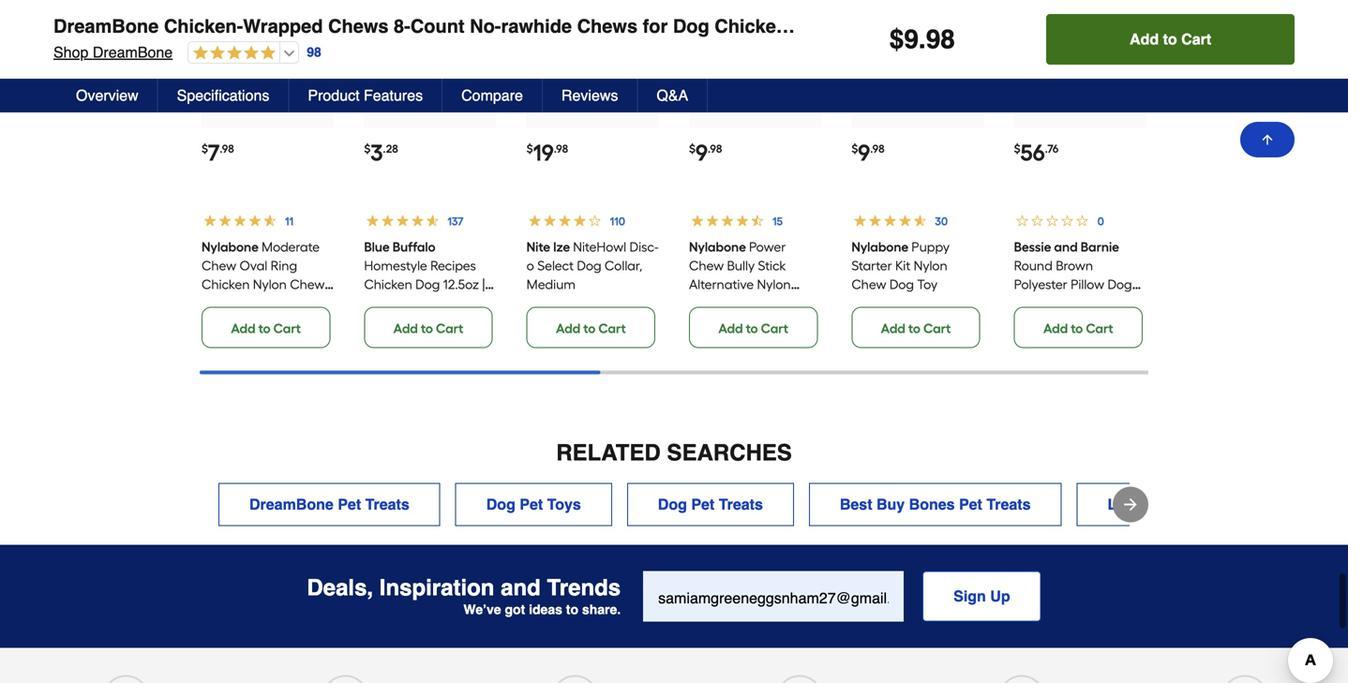 Task type: locate. For each thing, give the bounding box(es) containing it.
toy down puppy
[[917, 276, 938, 292]]

2 $ 9 .98 from the left
[[852, 139, 885, 166]]

lowe's app image
[[1222, 675, 1269, 683]]

toy inside "moderate chew oval ring chicken nylon chew dog toy"
[[229, 295, 250, 311]]

$ 9 .98 for puppy starter kit nylon chew dog toy
[[852, 139, 885, 166]]

.98
[[220, 142, 234, 156], [554, 142, 568, 156], [708, 142, 722, 156], [870, 142, 885, 156]]

cart for round brown polyester pillow dog bed (small)
[[1086, 321, 1113, 336]]

food up mass
[[364, 351, 393, 367]]

$ 3 .28
[[364, 139, 398, 166]]

bessie and barnie round brown polyester pillow dog bed (small)
[[1014, 239, 1132, 311]]

order status image
[[322, 675, 369, 683]]

add to cart inside button
[[1130, 30, 1211, 48]]

pet for dreambone pet treats
[[338, 496, 361, 513]]

and
[[1054, 239, 1078, 255], [501, 575, 541, 601]]

toy down stick
[[755, 295, 775, 311]]

to for puppy starter kit nylon chew dog toy
[[908, 321, 921, 336]]

3 nylabone from the left
[[852, 239, 909, 255]]

3 .98 from the left
[[708, 142, 722, 156]]

pet up muscle
[[471, 333, 490, 349]]

add to cart link inside 3 list item
[[364, 307, 493, 348]]

1 horizontal spatial food
[[427, 295, 456, 311]]

1 vertical spatial for
[[397, 351, 413, 367]]

0 vertical spatial for
[[643, 15, 668, 37]]

high
[[450, 314, 478, 330]]

$ inside $ 56 .76
[[1014, 142, 1021, 156]]

rawhide
[[501, 15, 572, 37]]

|
[[482, 276, 485, 292], [444, 314, 447, 330], [465, 333, 468, 349]]

2 nylabone from the left
[[689, 239, 746, 255]]

1 horizontal spatial $ 9 .98
[[852, 139, 885, 166]]

8-
[[394, 15, 411, 37]]

dog inside 'link'
[[658, 496, 687, 513]]

add to cart
[[1130, 30, 1211, 48], [231, 321, 301, 336], [393, 321, 463, 336], [556, 321, 626, 336], [718, 321, 788, 336], [881, 321, 951, 336], [1043, 321, 1113, 336]]

large pet treats link
[[1077, 483, 1255, 526]]

muscle
[[449, 351, 491, 367]]

kit
[[895, 258, 911, 274]]

4 treats from the left
[[1180, 496, 1224, 513]]

add to cart link inside 56 list item
[[1014, 307, 1143, 348]]

overview
[[76, 87, 138, 104]]

arrow up image
[[1260, 132, 1275, 147]]

0 horizontal spatial nylabone
[[202, 239, 259, 255]]

cart inside the 7 list item
[[273, 321, 301, 336]]

0 vertical spatial food
[[427, 295, 456, 311]]

ring
[[271, 258, 297, 274]]

toy for 7
[[229, 295, 250, 311]]

pet right arrow right image
[[1153, 496, 1176, 513]]

1 vertical spatial and
[[501, 575, 541, 601]]

add to cart link
[[202, 307, 330, 348], [364, 307, 493, 348], [527, 307, 655, 348], [689, 307, 818, 348], [852, 307, 980, 348], [1014, 307, 1143, 348]]

9 for power chew bully stick alternative nylon chew dog toy
[[696, 139, 708, 166]]

food down 12.5oz
[[427, 295, 456, 311]]

0 vertical spatial |
[[482, 276, 485, 292]]

add to cart link inside the 19 list item
[[527, 307, 655, 348]]

for up q&a
[[643, 15, 668, 37]]

nylon
[[914, 258, 948, 274], [253, 276, 287, 292], [757, 276, 791, 292]]

add to cart link down kit
[[852, 307, 980, 348]]

no-
[[470, 15, 501, 37]]

nylabone up bully
[[689, 239, 746, 255]]

food
[[427, 295, 456, 311], [364, 351, 393, 367]]

chews left 8-
[[328, 15, 389, 37]]

inspiration
[[380, 575, 495, 601]]

2 horizontal spatial |
[[482, 276, 485, 292]]

best buy bones pet treats link
[[809, 483, 1062, 526]]

2 horizontal spatial nylabone
[[852, 239, 909, 255]]

0 horizontal spatial $ 9 .98
[[689, 139, 722, 166]]

add inside 3 list item
[[393, 321, 418, 336]]

to inside 3 list item
[[421, 321, 433, 336]]

add for round brown polyester pillow dog bed (small)
[[1043, 321, 1068, 336]]

sign up form
[[643, 571, 1041, 622]]

polyester
[[1014, 276, 1068, 292]]

nitehowl disc- o select dog collar, medium
[[527, 239, 659, 292]]

add to cart link down oval
[[202, 307, 330, 348]]

nylon for 9
[[757, 276, 791, 292]]

mass
[[364, 370, 395, 386]]

0 horizontal spatial toy
[[229, 295, 250, 311]]

to for homestyle recipes chicken dog 12.5oz | adult dog food with real chicken | high protein & energy | pet food for lean muscle mass
[[421, 321, 433, 336]]

cart inside the 19 list item
[[598, 321, 626, 336]]

add inside the 7 list item
[[231, 321, 256, 336]]

toy inside puppy starter kit nylon chew dog toy
[[917, 276, 938, 292]]

0 horizontal spatial food
[[364, 351, 393, 367]]

chew down ring
[[290, 276, 325, 292]]

1 treats from the left
[[365, 496, 409, 513]]

add to cart link inside the 7 list item
[[202, 307, 330, 348]]

0 vertical spatial and
[[1054, 239, 1078, 255]]

6 add to cart link from the left
[[1014, 307, 1143, 348]]

3 add to cart link from the left
[[527, 307, 655, 348]]

to inside the 19 list item
[[583, 321, 596, 336]]

1 nylabone from the left
[[202, 239, 259, 255]]

chew down starter
[[852, 276, 886, 292]]

9 list item
[[689, 0, 822, 348], [852, 0, 984, 348]]

| up with
[[482, 276, 485, 292]]

recipes
[[430, 258, 476, 274]]

power
[[749, 239, 786, 255]]

cart inside 3 list item
[[436, 321, 463, 336]]

.98 inside $ 19 .98
[[554, 142, 568, 156]]

2 add to cart link from the left
[[364, 307, 493, 348]]

to inside button
[[1163, 30, 1177, 48]]

dog inside bessie and barnie round brown polyester pillow dog bed (small)
[[1108, 276, 1132, 292]]

$ 7 .98
[[202, 139, 234, 166]]

pet down searches
[[691, 496, 715, 513]]

nylabone
[[202, 239, 259, 255], [689, 239, 746, 255], [852, 239, 909, 255]]

buffalo
[[393, 239, 436, 255]]

add inside the 19 list item
[[556, 321, 581, 336]]

overview button
[[57, 79, 158, 113]]

toy inside power chew bully stick alternative nylon chew dog toy
[[755, 295, 775, 311]]

shop
[[53, 44, 88, 61]]

treats for large pet treats
[[1180, 496, 1224, 513]]

nylon inside "moderate chew oval ring chicken nylon chew dog toy"
[[253, 276, 287, 292]]

56
[[1021, 139, 1045, 166]]

add to cart link for moderate chew oval ring chicken nylon chew dog toy
[[202, 307, 330, 348]]

1 horizontal spatial 9 list item
[[852, 0, 984, 348]]

0 vertical spatial dreambone
[[53, 15, 159, 37]]

chews right rawhide
[[577, 15, 638, 37]]

bully
[[727, 258, 755, 274]]

1 9 list item from the left
[[689, 0, 822, 348]]

$ 56 .76
[[1014, 139, 1059, 166]]

lowe's credit center image
[[552, 675, 598, 683]]

1 horizontal spatial for
[[643, 15, 668, 37]]

pet left toys
[[520, 496, 543, 513]]

chicken inside "moderate chew oval ring chicken nylon chew dog toy"
[[202, 276, 250, 292]]

add to cart inside the 7 list item
[[231, 321, 301, 336]]

got
[[505, 602, 525, 617]]

chicken-
[[164, 15, 243, 37]]

98 down wrapped
[[307, 45, 321, 60]]

1 $ 9 .98 from the left
[[689, 139, 722, 166]]

q&a
[[657, 87, 688, 104]]

| down high at left top
[[465, 333, 468, 349]]

nylon down ring
[[253, 276, 287, 292]]

add to cart inside 3 list item
[[393, 321, 463, 336]]

.98 for power chew bully stick alternative nylon chew dog toy
[[708, 142, 722, 156]]

98 right (8-
[[926, 24, 955, 54]]

and up 'brown'
[[1054, 239, 1078, 255]]

1 vertical spatial |
[[444, 314, 447, 330]]

add to cart button
[[1047, 14, 1295, 65]]

$ inside $ 7 .98
[[202, 142, 208, 156]]

0 horizontal spatial nylon
[[253, 276, 287, 292]]

toys
[[547, 496, 581, 513]]

2 treats from the left
[[719, 496, 763, 513]]

4 .98 from the left
[[870, 142, 885, 156]]

5 add to cart link from the left
[[852, 307, 980, 348]]

add to cart link down "alternative"
[[689, 307, 818, 348]]

add inside 56 list item
[[1043, 321, 1068, 336]]

add to cart for power chew bully stick alternative nylon chew dog toy
[[718, 321, 788, 336]]

0 horizontal spatial 9 list item
[[689, 0, 822, 348]]

| left high at left top
[[444, 314, 447, 330]]

dog inside nitehowl disc- o select dog collar, medium
[[577, 258, 601, 274]]

add to cart link for nitehowl disc- o select dog collar, medium
[[527, 307, 655, 348]]

56 list item
[[1014, 0, 1147, 348]]

add to cart link up lean
[[364, 307, 493, 348]]

$ inside $ 3 .28
[[364, 142, 371, 156]]

pet inside blue buffalo homestyle recipes chicken dog 12.5oz | adult dog food with real chicken | high protein & energy | pet food for lean muscle mass
[[471, 333, 490, 349]]

energy
[[421, 333, 462, 349]]

2 horizontal spatial toy
[[917, 276, 938, 292]]

add to cart link down medium
[[527, 307, 655, 348]]

chicken
[[715, 15, 788, 37], [202, 276, 250, 292], [364, 276, 412, 292], [393, 314, 441, 330]]

dreambone for dreambone pet treats
[[249, 496, 334, 513]]

add for puppy starter kit nylon chew dog toy
[[881, 321, 906, 336]]

arrow right image
[[1121, 495, 1140, 514]]

chews
[[328, 15, 389, 37], [577, 15, 638, 37]]

ideas
[[529, 602, 562, 617]]

4 add to cart link from the left
[[689, 307, 818, 348]]

cart inside 56 list item
[[1086, 321, 1113, 336]]

2 vertical spatial dreambone
[[249, 496, 334, 513]]

3 list item
[[364, 0, 497, 386]]

add to cart inside 56 list item
[[1043, 321, 1113, 336]]

$
[[890, 24, 904, 54], [202, 142, 208, 156], [364, 142, 371, 156], [527, 142, 533, 156], [689, 142, 696, 156], [852, 142, 858, 156], [1014, 142, 1021, 156]]

for down &
[[397, 351, 413, 367]]

pet up deals,
[[338, 496, 361, 513]]

9
[[904, 24, 919, 54], [696, 139, 708, 166], [858, 139, 870, 166]]

add to cart inside the 19 list item
[[556, 321, 626, 336]]

0 horizontal spatial for
[[397, 351, 413, 367]]

2 .98 from the left
[[554, 142, 568, 156]]

1 horizontal spatial |
[[465, 333, 468, 349]]

chicken down oval
[[202, 276, 250, 292]]

19 list item
[[527, 0, 659, 348]]

treats for dog pet treats
[[719, 496, 763, 513]]

0 horizontal spatial |
[[444, 314, 447, 330]]

1 horizontal spatial chews
[[577, 15, 638, 37]]

$ for homestyle recipes chicken dog 12.5oz | adult dog food with real chicken | high protein & energy | pet food for lean muscle mass
[[364, 142, 371, 156]]

nylon for 7
[[253, 276, 287, 292]]

add for power chew bully stick alternative nylon chew dog toy
[[718, 321, 743, 336]]

1 horizontal spatial 9
[[858, 139, 870, 166]]

nylon down puppy
[[914, 258, 948, 274]]

related
[[556, 440, 661, 466]]

homestyle
[[364, 258, 427, 274]]

dog
[[673, 15, 709, 37], [577, 258, 601, 274], [415, 276, 440, 292], [890, 276, 914, 292], [1108, 276, 1132, 292], [202, 295, 226, 311], [399, 295, 424, 311], [727, 295, 752, 311], [486, 496, 516, 513], [658, 496, 687, 513]]

o
[[527, 258, 534, 274]]

2 horizontal spatial nylon
[[914, 258, 948, 274]]

nylabone for bully
[[689, 239, 746, 255]]

$ for moderate chew oval ring chicken nylon chew dog toy
[[202, 142, 208, 156]]

flavor
[[793, 15, 849, 37]]

real
[[364, 314, 390, 330]]

nylabone up starter
[[852, 239, 909, 255]]

add to cart for round brown polyester pillow dog bed (small)
[[1043, 321, 1113, 336]]

puppy
[[912, 239, 950, 255]]

to inside 56 list item
[[1071, 321, 1083, 336]]

nylabone up oval
[[202, 239, 259, 255]]

protein
[[364, 333, 405, 349]]

toy
[[917, 276, 938, 292], [229, 295, 250, 311], [755, 295, 775, 311]]

9 for puppy starter kit nylon chew dog toy
[[858, 139, 870, 166]]

.
[[919, 24, 926, 54]]

add to cart link down pillow
[[1014, 307, 1143, 348]]

2 9 list item from the left
[[852, 0, 984, 348]]

19
[[533, 139, 554, 166]]

1 .98 from the left
[[220, 142, 234, 156]]

for
[[643, 15, 668, 37], [397, 351, 413, 367]]

specifications
[[177, 87, 269, 104]]

cart inside add to cart button
[[1181, 30, 1211, 48]]

product features
[[308, 87, 423, 104]]

toy down oval
[[229, 295, 250, 311]]

chew down "alternative"
[[689, 295, 724, 311]]

and inside deals, inspiration and trends we've got ideas to share.
[[501, 575, 541, 601]]

$ inside $ 19 .98
[[527, 142, 533, 156]]

1 horizontal spatial nylabone
[[689, 239, 746, 255]]

we've
[[463, 602, 501, 617]]

nylabone inside the 7 list item
[[202, 239, 259, 255]]

pet right the bones
[[959, 496, 982, 513]]

blue
[[364, 239, 390, 255]]

treats
[[365, 496, 409, 513], [719, 496, 763, 513], [987, 496, 1031, 513], [1180, 496, 1224, 513]]

pet inside 'link'
[[691, 496, 715, 513]]

reviews button
[[543, 79, 638, 113]]

add to cart link for homestyle recipes chicken dog 12.5oz | adult dog food with real chicken | high protein & energy | pet food for lean muscle mass
[[364, 307, 493, 348]]

dog pet toys link
[[455, 483, 612, 526]]

1 horizontal spatial and
[[1054, 239, 1078, 255]]

dog inside puppy starter kit nylon chew dog toy
[[890, 276, 914, 292]]

dog inside "moderate chew oval ring chicken nylon chew dog toy"
[[202, 295, 226, 311]]

nylon down stick
[[757, 276, 791, 292]]

.98 for moderate chew oval ring chicken nylon chew dog toy
[[220, 142, 234, 156]]

.76
[[1045, 142, 1059, 156]]

nylon inside power chew bully stick alternative nylon chew dog toy
[[757, 276, 791, 292]]

to for nitehowl disc- o select dog collar, medium
[[583, 321, 596, 336]]

treats inside 'link'
[[719, 496, 763, 513]]

$ 9 . 98
[[890, 24, 955, 54]]

and up got
[[501, 575, 541, 601]]

chicken left flavor
[[715, 15, 788, 37]]

to inside the 7 list item
[[258, 321, 271, 336]]

1 horizontal spatial toy
[[755, 295, 775, 311]]

sign up button
[[923, 571, 1041, 622]]

nitehowl
[[573, 239, 626, 255]]

1 add to cart link from the left
[[202, 307, 330, 348]]

0 horizontal spatial 9
[[696, 139, 708, 166]]

buy
[[877, 496, 905, 513]]

1 horizontal spatial nylon
[[757, 276, 791, 292]]

pillow
[[1071, 276, 1105, 292]]

0 horizontal spatial chews
[[328, 15, 389, 37]]

0 horizontal spatial and
[[501, 575, 541, 601]]

.98 inside $ 7 .98
[[220, 142, 234, 156]]



Task type: describe. For each thing, give the bounding box(es) containing it.
2 chews from the left
[[577, 15, 638, 37]]

ize
[[553, 239, 570, 255]]

contact us & faq image
[[103, 675, 149, 683]]

nylon inside puppy starter kit nylon chew dog toy
[[914, 258, 948, 274]]

dreambone for dreambone chicken-wrapped chews 8-count no-rawhide chews for dog chicken flavor (8-count)
[[53, 15, 159, 37]]

stick
[[758, 258, 786, 274]]

0 horizontal spatial 98
[[307, 45, 321, 60]]

searches
[[667, 440, 792, 466]]

1 horizontal spatial 98
[[926, 24, 955, 54]]

starter
[[852, 258, 892, 274]]

12.5oz
[[443, 276, 479, 292]]

Email Address email field
[[643, 571, 904, 622]]

alternative
[[689, 276, 754, 292]]

&
[[409, 333, 418, 349]]

$ for nitehowl disc- o select dog collar, medium
[[527, 142, 533, 156]]

adult
[[364, 295, 396, 311]]

dog pet treats link
[[627, 483, 794, 526]]

bessie
[[1014, 239, 1051, 255]]

$ 9 .98 for power chew bully stick alternative nylon chew dog toy
[[689, 139, 722, 166]]

nylabone for oval
[[202, 239, 259, 255]]

puppy starter kit nylon chew dog toy
[[852, 239, 950, 292]]

7 list item
[[202, 0, 334, 348]]

chicken up &
[[393, 314, 441, 330]]

1 vertical spatial food
[[364, 351, 393, 367]]

to for round brown polyester pillow dog bed (small)
[[1071, 321, 1083, 336]]

to inside deals, inspiration and trends we've got ideas to share.
[[566, 602, 578, 617]]

features
[[364, 87, 423, 104]]

add to cart for puppy starter kit nylon chew dog toy
[[881, 321, 951, 336]]

.98 for puppy starter kit nylon chew dog toy
[[870, 142, 885, 156]]

2 horizontal spatial 9
[[904, 24, 919, 54]]

add for homestyle recipes chicken dog 12.5oz | adult dog food with real chicken | high protein & energy | pet food for lean muscle mass
[[393, 321, 418, 336]]

nite ize
[[527, 239, 570, 255]]

and inside bessie and barnie round brown polyester pillow dog bed (small)
[[1054, 239, 1078, 255]]

cart for moderate chew oval ring chicken nylon chew dog toy
[[273, 321, 301, 336]]

up
[[990, 588, 1010, 605]]

bones
[[909, 496, 955, 513]]

nylabone for kit
[[852, 239, 909, 255]]

cart for homestyle recipes chicken dog 12.5oz | adult dog food with real chicken | high protein & energy | pet food for lean muscle mass
[[436, 321, 463, 336]]

nite
[[527, 239, 550, 255]]

chew up "alternative"
[[689, 258, 724, 274]]

count
[[410, 15, 465, 37]]

3 treats from the left
[[987, 496, 1031, 513]]

product features button
[[289, 79, 443, 113]]

large
[[1108, 496, 1149, 513]]

share.
[[582, 602, 621, 617]]

for inside blue buffalo homestyle recipes chicken dog 12.5oz | adult dog food with real chicken | high protein & energy | pet food for lean muscle mass
[[397, 351, 413, 367]]

treats for dreambone pet treats
[[365, 496, 409, 513]]

trends
[[547, 575, 621, 601]]

oval
[[240, 258, 267, 274]]

chew inside puppy starter kit nylon chew dog toy
[[852, 276, 886, 292]]

3
[[371, 139, 383, 166]]

add to cart link for puppy starter kit nylon chew dog toy
[[852, 307, 980, 348]]

deals,
[[307, 575, 373, 601]]

add to cart for homestyle recipes chicken dog 12.5oz | adult dog food with real chicken | high protein & energy | pet food for lean muscle mass
[[393, 321, 463, 336]]

1 vertical spatial dreambone
[[93, 44, 173, 61]]

gift cards image
[[776, 675, 823, 683]]

2 vertical spatial |
[[465, 333, 468, 349]]

medium
[[527, 276, 576, 292]]

cart for puppy starter kit nylon chew dog toy
[[923, 321, 951, 336]]

add to cart link for power chew bully stick alternative nylon chew dog toy
[[689, 307, 818, 348]]

to for power chew bully stick alternative nylon chew dog toy
[[746, 321, 758, 336]]

dreambone chicken-wrapped chews 8-count no-rawhide chews for dog chicken flavor (8-count)
[[53, 15, 938, 37]]

add for moderate chew oval ring chicken nylon chew dog toy
[[231, 321, 256, 336]]

product
[[308, 87, 360, 104]]

moderate
[[262, 239, 320, 255]]

compare button
[[443, 79, 543, 113]]

4.9 stars image
[[189, 45, 276, 62]]

q&a button
[[638, 79, 708, 113]]

large pet treats
[[1108, 496, 1224, 513]]

add to cart for nitehowl disc- o select dog collar, medium
[[556, 321, 626, 336]]

disc-
[[630, 239, 659, 255]]

.28
[[383, 142, 398, 156]]

best buy bones pet treats
[[840, 496, 1031, 513]]

installation services image
[[998, 675, 1045, 683]]

to for moderate chew oval ring chicken nylon chew dog toy
[[258, 321, 271, 336]]

collar,
[[605, 258, 643, 274]]

compare
[[461, 87, 523, 104]]

select
[[537, 258, 574, 274]]

sign
[[954, 588, 986, 605]]

wrapped
[[243, 15, 323, 37]]

.98 for nitehowl disc- o select dog collar, medium
[[554, 142, 568, 156]]

add for nitehowl disc- o select dog collar, medium
[[556, 321, 581, 336]]

with
[[459, 295, 485, 311]]

7
[[208, 139, 220, 166]]

best
[[840, 496, 872, 513]]

related searches
[[556, 440, 792, 466]]

chew left oval
[[202, 258, 236, 274]]

bed
[[1014, 295, 1037, 311]]

dog pet toys
[[486, 496, 581, 513]]

toy for 9
[[755, 295, 775, 311]]

chicken down homestyle
[[364, 276, 412, 292]]

reviews
[[562, 87, 618, 104]]

$ 19 .98
[[527, 139, 568, 166]]

pet for dog pet toys
[[520, 496, 543, 513]]

brown
[[1056, 258, 1093, 274]]

(8-
[[854, 15, 877, 37]]

dreambone pet treats
[[249, 496, 409, 513]]

round
[[1014, 258, 1053, 274]]

pet for dog pet treats
[[691, 496, 715, 513]]

moderate chew oval ring chicken nylon chew dog toy
[[202, 239, 325, 311]]

add to cart for moderate chew oval ring chicken nylon chew dog toy
[[231, 321, 301, 336]]

specifications button
[[158, 79, 289, 113]]

blue buffalo homestyle recipes chicken dog 12.5oz | adult dog food with real chicken | high protein & energy | pet food for lean muscle mass
[[364, 239, 491, 386]]

deals, inspiration and trends we've got ideas to share.
[[307, 575, 621, 617]]

$ for power chew bully stick alternative nylon chew dog toy
[[689, 142, 696, 156]]

pet for large pet treats
[[1153, 496, 1176, 513]]

cart for nitehowl disc- o select dog collar, medium
[[598, 321, 626, 336]]

add to cart link for round brown polyester pillow dog bed (small)
[[1014, 307, 1143, 348]]

count)
[[877, 15, 938, 37]]

cart for power chew bully stick alternative nylon chew dog toy
[[761, 321, 788, 336]]

1 chews from the left
[[328, 15, 389, 37]]

lean
[[416, 351, 446, 367]]

dog pet treats
[[658, 496, 763, 513]]

shop dreambone
[[53, 44, 173, 61]]

$ for puppy starter kit nylon chew dog toy
[[852, 142, 858, 156]]

dog inside power chew bully stick alternative nylon chew dog toy
[[727, 295, 752, 311]]

$ for round brown polyester pillow dog bed (small)
[[1014, 142, 1021, 156]]

add inside button
[[1130, 30, 1159, 48]]

sign up
[[954, 588, 1010, 605]]

(small)
[[1040, 295, 1081, 311]]



Task type: vqa. For each thing, say whether or not it's contained in the screenshot.
bottommost Seaboard
no



